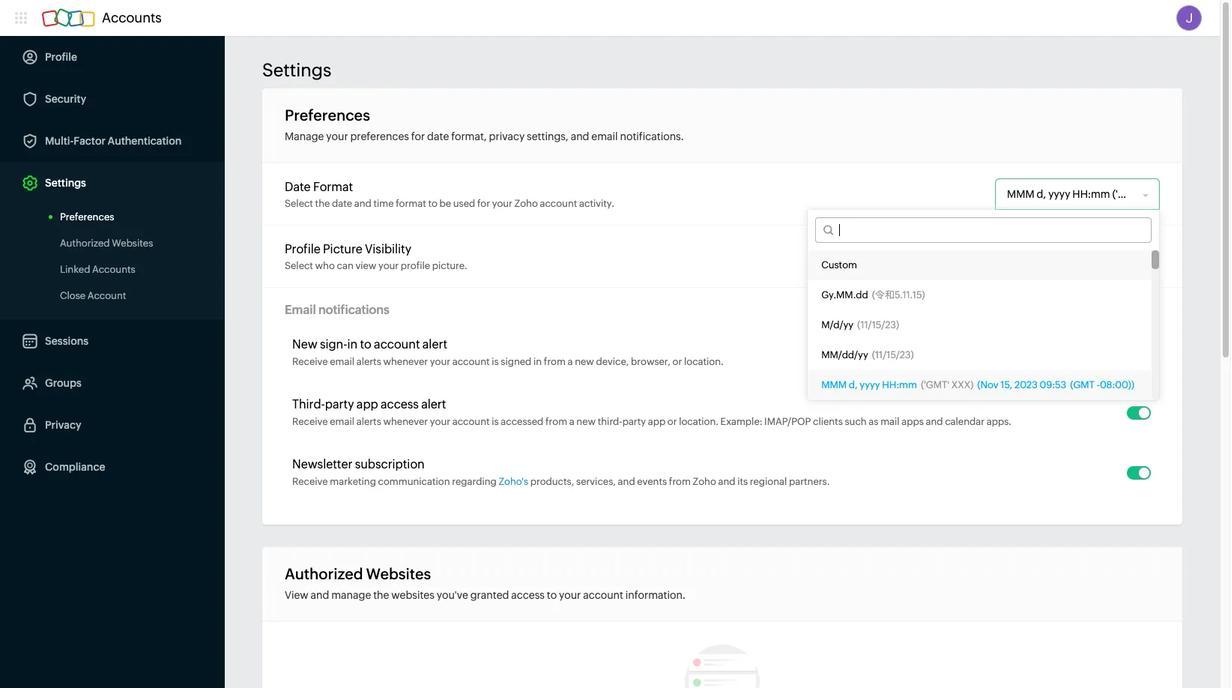 Task type: vqa. For each thing, say whether or not it's contained in the screenshot.
'Information'
no



Task type: locate. For each thing, give the bounding box(es) containing it.
profile up 'who'
[[285, 242, 321, 256]]

1 vertical spatial receive
[[292, 416, 328, 427]]

date left the format,
[[427, 130, 449, 142]]

information.
[[626, 589, 686, 601]]

2 vertical spatial to
[[547, 589, 557, 601]]

(11/15/23) down the gy.mm.dd (令和5.11.15)
[[858, 319, 900, 331]]

granted
[[471, 589, 509, 601]]

date inside preferences manage your preferences for date format, privacy settings, and email notifications.
[[427, 130, 449, 142]]

for
[[411, 130, 425, 142], [477, 198, 490, 209]]

and inside authorized websites view and manage the websites you've granted access to your account information.
[[311, 589, 329, 601]]

1 vertical spatial is
[[492, 416, 499, 427]]

0 vertical spatial alert
[[423, 337, 448, 352]]

preferences up manage
[[285, 106, 370, 124]]

regarding
[[452, 476, 497, 487]]

settings up manage
[[262, 60, 332, 80]]

preferences up authorized websites
[[60, 211, 114, 223]]

or
[[673, 356, 682, 367], [668, 416, 677, 427]]

1 vertical spatial access
[[511, 589, 545, 601]]

1 horizontal spatial app
[[648, 416, 666, 427]]

1 vertical spatial accounts
[[92, 264, 135, 275]]

1 vertical spatial whenever
[[383, 416, 428, 427]]

access up subscription
[[381, 397, 419, 412]]

websites up websites
[[366, 565, 431, 583]]

0 vertical spatial email
[[592, 130, 618, 142]]

alerts for to
[[357, 356, 381, 367]]

1 vertical spatial new
[[577, 416, 596, 427]]

1 horizontal spatial date
[[427, 130, 449, 142]]

the right manage
[[373, 589, 389, 601]]

m/d/yy
[[822, 319, 854, 331]]

location.
[[684, 356, 724, 367], [679, 416, 719, 427]]

whenever
[[383, 356, 428, 367], [383, 416, 428, 427]]

factor
[[74, 135, 106, 147]]

notifications
[[319, 303, 390, 317]]

accounts
[[102, 10, 162, 25], [92, 264, 135, 275]]

to right sign-
[[360, 337, 372, 352]]

1 vertical spatial settings
[[45, 177, 86, 189]]

linked
[[60, 264, 90, 275]]

for right the "used"
[[477, 198, 490, 209]]

2 alerts from the top
[[357, 416, 381, 427]]

to
[[428, 198, 438, 209], [360, 337, 372, 352], [547, 589, 557, 601]]

0 vertical spatial party
[[325, 397, 354, 412]]

alerts
[[357, 356, 381, 367], [357, 416, 381, 427]]

1 horizontal spatial the
[[373, 589, 389, 601]]

1 vertical spatial preferences
[[60, 211, 114, 223]]

email down sign-
[[330, 356, 355, 367]]

0 vertical spatial preferences
[[285, 106, 370, 124]]

1 vertical spatial or
[[668, 416, 677, 427]]

receive
[[292, 356, 328, 367], [292, 416, 328, 427], [292, 476, 328, 487]]

1 vertical spatial websites
[[366, 565, 431, 583]]

0 vertical spatial location.
[[684, 356, 724, 367]]

1 vertical spatial profile
[[285, 242, 321, 256]]

0 vertical spatial from
[[544, 356, 566, 367]]

0 vertical spatial or
[[673, 356, 682, 367]]

groups
[[45, 377, 82, 389]]

1 receive from the top
[[292, 356, 328, 367]]

authorized up view
[[285, 565, 363, 583]]

account left signed
[[453, 356, 490, 367]]

2 vertical spatial email
[[330, 416, 355, 427]]

location. left the example:
[[679, 416, 719, 427]]

0 vertical spatial zoho
[[515, 198, 538, 209]]

2 select from the top
[[285, 260, 313, 271]]

1 horizontal spatial websites
[[366, 565, 431, 583]]

and left its
[[719, 476, 736, 487]]

1 alerts from the top
[[357, 356, 381, 367]]

zoho left its
[[693, 476, 717, 487]]

the inside date format select the date and time format to be used for your zoho account activity.
[[315, 198, 330, 209]]

to right granted
[[547, 589, 557, 601]]

0 horizontal spatial preferences
[[60, 211, 114, 223]]

account left the information. at right bottom
[[583, 589, 624, 601]]

0 horizontal spatial settings
[[45, 177, 86, 189]]

0 vertical spatial alerts
[[357, 356, 381, 367]]

clients
[[813, 416, 843, 427]]

for inside date format select the date and time format to be used for your zoho account activity.
[[477, 198, 490, 209]]

location. right browser,
[[684, 356, 724, 367]]

receive down "newsletter"
[[292, 476, 328, 487]]

apps
[[902, 416, 924, 427]]

0 vertical spatial is
[[492, 356, 499, 367]]

preferences for preferences
[[60, 211, 114, 223]]

profile up security
[[45, 51, 77, 63]]

account
[[540, 198, 578, 209], [374, 337, 420, 352], [453, 356, 490, 367], [453, 416, 490, 427], [583, 589, 624, 601]]

0 vertical spatial select
[[285, 198, 313, 209]]

select down date
[[285, 198, 313, 209]]

linked accounts
[[60, 264, 135, 275]]

1 is from the top
[[492, 356, 499, 367]]

marketing
[[330, 476, 376, 487]]

a left third-
[[570, 416, 575, 427]]

sessions
[[45, 335, 89, 347]]

new sign-in to account alert
[[292, 337, 448, 352]]

to left be
[[428, 198, 438, 209]]

0 vertical spatial whenever
[[383, 356, 428, 367]]

0 horizontal spatial to
[[360, 337, 372, 352]]

0 vertical spatial access
[[381, 397, 419, 412]]

select left 'who'
[[285, 260, 313, 271]]

1 horizontal spatial for
[[477, 198, 490, 209]]

a
[[568, 356, 573, 367], [570, 416, 575, 427]]

2 vertical spatial from
[[669, 476, 691, 487]]

services,
[[577, 476, 616, 487]]

the
[[315, 198, 330, 209], [373, 589, 389, 601]]

0 vertical spatial settings
[[262, 60, 332, 80]]

1 vertical spatial alert
[[421, 397, 446, 412]]

alerts down the new sign-in to account alert
[[357, 356, 381, 367]]

0 vertical spatial (11/15/23)
[[858, 319, 900, 331]]

communication
[[378, 476, 450, 487]]

imap/pop
[[765, 416, 811, 427]]

0 vertical spatial the
[[315, 198, 330, 209]]

1 vertical spatial from
[[546, 416, 568, 427]]

1 vertical spatial party
[[623, 416, 646, 427]]

1 horizontal spatial to
[[428, 198, 438, 209]]

1 vertical spatial the
[[373, 589, 389, 601]]

1 horizontal spatial authorized
[[285, 565, 363, 583]]

location. for new sign-in to account alert
[[684, 356, 724, 367]]

0 vertical spatial receive
[[292, 356, 328, 367]]

for right preferences
[[411, 130, 425, 142]]

account inside date format select the date and time format to be used for your zoho account activity.
[[540, 198, 578, 209]]

mmm d, yyyy hh:mm ('gmt' xxx) (nov 15, 2023 09:53 (gmt -08:00))
[[822, 379, 1135, 391]]

your inside authorized websites view and manage the websites you've granted access to your account information.
[[559, 589, 581, 601]]

1 vertical spatial date
[[332, 198, 352, 209]]

from for is
[[544, 356, 566, 367]]

1 vertical spatial app
[[648, 416, 666, 427]]

2 vertical spatial receive
[[292, 476, 328, 487]]

and left time at the top of page
[[354, 198, 372, 209]]

1 vertical spatial select
[[285, 260, 313, 271]]

from right accessed
[[546, 416, 568, 427]]

receive email alerts whenever your account is accessed from a new third-party app or location. example: imap/pop clients such as mail apps and calendar apps.
[[292, 416, 1012, 427]]

apps.
[[987, 416, 1012, 427]]

your
[[326, 130, 348, 142], [492, 198, 513, 209], [379, 260, 399, 271], [430, 356, 451, 367], [430, 416, 451, 427], [559, 589, 581, 601]]

or right browser,
[[673, 356, 682, 367]]

email
[[592, 130, 618, 142], [330, 356, 355, 367], [330, 416, 355, 427]]

and right view
[[311, 589, 329, 601]]

0 vertical spatial for
[[411, 130, 425, 142]]

2 is from the top
[[492, 416, 499, 427]]

0 horizontal spatial app
[[357, 397, 378, 412]]

profile picture visibility select who can view your profile picture.
[[285, 242, 468, 271]]

0 vertical spatial date
[[427, 130, 449, 142]]

authorized inside authorized websites view and manage the websites you've granted access to your account information.
[[285, 565, 363, 583]]

visibility
[[365, 242, 412, 256]]

0 horizontal spatial websites
[[112, 238, 153, 249]]

date inside date format select the date and time format to be used for your zoho account activity.
[[332, 198, 352, 209]]

and inside date format select the date and time format to be used for your zoho account activity.
[[354, 198, 372, 209]]

1 vertical spatial alerts
[[357, 416, 381, 427]]

profile
[[401, 260, 430, 271]]

to inside authorized websites view and manage the websites you've granted access to your account information.
[[547, 589, 557, 601]]

0 horizontal spatial in
[[348, 337, 358, 352]]

in down "notifications"
[[348, 337, 358, 352]]

1 horizontal spatial profile
[[285, 242, 321, 256]]

and right settings,
[[571, 130, 590, 142]]

preferences
[[285, 106, 370, 124], [60, 211, 114, 223]]

2 horizontal spatial to
[[547, 589, 557, 601]]

settings down multi-
[[45, 177, 86, 189]]

2 whenever from the top
[[383, 416, 428, 427]]

0 vertical spatial websites
[[112, 238, 153, 249]]

zoho inside date format select the date and time format to be used for your zoho account activity.
[[515, 198, 538, 209]]

1 horizontal spatial party
[[623, 416, 646, 427]]

zoho
[[515, 198, 538, 209], [693, 476, 717, 487]]

alerts down third-party app access alert
[[357, 416, 381, 427]]

zoho right the "used"
[[515, 198, 538, 209]]

format,
[[451, 130, 487, 142]]

0 vertical spatial accounts
[[102, 10, 162, 25]]

multi-
[[45, 135, 74, 147]]

or right third-
[[668, 416, 677, 427]]

is left signed
[[492, 356, 499, 367]]

whenever for account
[[383, 356, 428, 367]]

from right signed
[[544, 356, 566, 367]]

party down browser,
[[623, 416, 646, 427]]

0 vertical spatial to
[[428, 198, 438, 209]]

(nov
[[978, 379, 999, 391]]

new
[[575, 356, 594, 367], [577, 416, 596, 427]]

0 horizontal spatial for
[[411, 130, 425, 142]]

view
[[356, 260, 377, 271]]

email for third-party app access alert
[[330, 416, 355, 427]]

new left "device,"
[[575, 356, 594, 367]]

1 select from the top
[[285, 198, 313, 209]]

websites for authorized websites
[[112, 238, 153, 249]]

authentication
[[108, 135, 182, 147]]

new left third-
[[577, 416, 596, 427]]

None field
[[996, 179, 1144, 209], [996, 241, 1144, 271], [996, 179, 1144, 209], [996, 241, 1144, 271]]

1 horizontal spatial zoho
[[693, 476, 717, 487]]

preferences inside preferences manage your preferences for date format, privacy settings, and email notifications.
[[285, 106, 370, 124]]

0 horizontal spatial date
[[332, 198, 352, 209]]

websites
[[392, 589, 435, 601]]

to inside date format select the date and time format to be used for your zoho account activity.
[[428, 198, 438, 209]]

the down format
[[315, 198, 330, 209]]

whenever down the new sign-in to account alert
[[383, 356, 428, 367]]

from right events
[[669, 476, 691, 487]]

websites
[[112, 238, 153, 249], [366, 565, 431, 583]]

0 horizontal spatial zoho
[[515, 198, 538, 209]]

in right signed
[[534, 356, 542, 367]]

account left 'activity.'
[[540, 198, 578, 209]]

3 receive from the top
[[292, 476, 328, 487]]

(11/15/23)
[[858, 319, 900, 331], [872, 349, 914, 361]]

or for new sign-in to account alert
[[673, 356, 682, 367]]

access right granted
[[511, 589, 545, 601]]

custom
[[822, 259, 858, 271]]

0 horizontal spatial authorized
[[60, 238, 110, 249]]

email left notifications.
[[592, 130, 618, 142]]

whenever down third-party app access alert
[[383, 416, 428, 427]]

a left "device,"
[[568, 356, 573, 367]]

1 vertical spatial authorized
[[285, 565, 363, 583]]

1 vertical spatial location.
[[679, 416, 719, 427]]

date down format
[[332, 198, 352, 209]]

is
[[492, 356, 499, 367], [492, 416, 499, 427]]

0 horizontal spatial access
[[381, 397, 419, 412]]

1 vertical spatial email
[[330, 356, 355, 367]]

newsletter
[[292, 457, 353, 472]]

receive marketing communication regarding zoho's products, services, and events from zoho and its regional partners.
[[292, 476, 830, 487]]

1 horizontal spatial access
[[511, 589, 545, 601]]

is left accessed
[[492, 416, 499, 427]]

gy.mm.dd (令和5.11.15)
[[822, 289, 926, 301]]

and inside preferences manage your preferences for date format, privacy settings, and email notifications.
[[571, 130, 590, 142]]

receive down new
[[292, 356, 328, 367]]

0 horizontal spatial the
[[315, 198, 330, 209]]

profile inside profile picture visibility select who can view your profile picture.
[[285, 242, 321, 256]]

1 vertical spatial for
[[477, 198, 490, 209]]

0 horizontal spatial profile
[[45, 51, 77, 63]]

manage
[[332, 589, 371, 601]]

1 whenever from the top
[[383, 356, 428, 367]]

partners.
[[789, 476, 830, 487]]

party down sign-
[[325, 397, 354, 412]]

receive for new
[[292, 356, 328, 367]]

receive for third-
[[292, 416, 328, 427]]

privacy
[[45, 419, 81, 431]]

0 vertical spatial authorized
[[60, 238, 110, 249]]

websites inside authorized websites view and manage the websites you've granted access to your account information.
[[366, 565, 431, 583]]

receive down third-
[[292, 416, 328, 427]]

in
[[348, 337, 358, 352], [534, 356, 542, 367]]

1 horizontal spatial in
[[534, 356, 542, 367]]

authorized up the linked
[[60, 238, 110, 249]]

account
[[88, 290, 126, 301]]

websites up linked accounts
[[112, 238, 153, 249]]

1 horizontal spatial preferences
[[285, 106, 370, 124]]

1 vertical spatial (11/15/23)
[[872, 349, 914, 361]]

and
[[571, 130, 590, 142], [354, 198, 372, 209], [926, 416, 944, 427], [618, 476, 635, 487], [719, 476, 736, 487], [311, 589, 329, 601]]

email down third-party app access alert
[[330, 416, 355, 427]]

0 vertical spatial app
[[357, 397, 378, 412]]

party
[[325, 397, 354, 412], [623, 416, 646, 427]]

alert
[[423, 337, 448, 352], [421, 397, 446, 412]]

0 vertical spatial in
[[348, 337, 358, 352]]

2023
[[1015, 379, 1038, 391]]

date
[[427, 130, 449, 142], [332, 198, 352, 209]]

authorized
[[60, 238, 110, 249], [285, 565, 363, 583]]

mail
[[881, 416, 900, 427]]

0 vertical spatial profile
[[45, 51, 77, 63]]

2 receive from the top
[[292, 416, 328, 427]]

0 horizontal spatial party
[[325, 397, 354, 412]]

(11/15/23) up hh:mm
[[872, 349, 914, 361]]



Task type: describe. For each thing, give the bounding box(es) containing it.
security
[[45, 93, 86, 105]]

zoho's
[[499, 476, 529, 487]]

close
[[60, 290, 86, 301]]

example:
[[721, 416, 763, 427]]

authorized websites view and manage the websites you've granted access to your account information.
[[285, 565, 686, 601]]

whenever for alert
[[383, 416, 428, 427]]

1 horizontal spatial settings
[[262, 60, 332, 80]]

0 vertical spatial new
[[575, 356, 594, 367]]

third-
[[292, 397, 325, 412]]

select inside profile picture visibility select who can view your profile picture.
[[285, 260, 313, 271]]

gy.mm.dd
[[822, 289, 869, 301]]

(11/15/23) for mm/dd/yy (11/15/23)
[[872, 349, 914, 361]]

or for third-party app access alert
[[668, 416, 677, 427]]

format
[[396, 198, 426, 209]]

date format select the date and time format to be used for your zoho account activity.
[[285, 180, 615, 209]]

alerts for access
[[357, 416, 381, 427]]

('gmt'
[[921, 379, 950, 391]]

select inside date format select the date and time format to be used for your zoho account activity.
[[285, 198, 313, 209]]

authorized for authorized websites
[[60, 238, 110, 249]]

events
[[637, 476, 667, 487]]

websites for authorized websites view and manage the websites you've granted access to your account information.
[[366, 565, 431, 583]]

preferences for preferences manage your preferences for date format, privacy settings, and email notifications.
[[285, 106, 370, 124]]

preferences manage your preferences for date format, privacy settings, and email notifications.
[[285, 106, 684, 142]]

location. for third-party app access alert
[[679, 416, 719, 427]]

email inside preferences manage your preferences for date format, privacy settings, and email notifications.
[[592, 130, 618, 142]]

1 vertical spatial to
[[360, 337, 372, 352]]

authorized for authorized websites view and manage the websites you've granted access to your account information.
[[285, 565, 363, 583]]

signed
[[501, 356, 532, 367]]

third-
[[598, 416, 623, 427]]

access inside authorized websites view and manage the websites you've granted access to your account information.
[[511, 589, 545, 601]]

(gmt
[[1071, 379, 1095, 391]]

1 vertical spatial zoho
[[693, 476, 717, 487]]

view
[[285, 589, 309, 601]]

regional
[[750, 476, 787, 487]]

used
[[453, 198, 475, 209]]

mm/dd/yy
[[822, 349, 869, 361]]

authorized websites
[[60, 238, 153, 249]]

can
[[337, 260, 354, 271]]

receive email alerts whenever your account is signed in from a new device, browser, or location.
[[292, 356, 724, 367]]

privacy
[[489, 130, 525, 142]]

-
[[1097, 379, 1100, 391]]

0 vertical spatial a
[[568, 356, 573, 367]]

is for new sign-in to account alert
[[492, 356, 499, 367]]

(11/15/23) for m/d/yy (11/15/23)
[[858, 319, 900, 331]]

new
[[292, 337, 318, 352]]

third-party app access alert
[[292, 397, 446, 412]]

who
[[315, 260, 335, 271]]

09:53
[[1040, 379, 1067, 391]]

1 vertical spatial in
[[534, 356, 542, 367]]

mmm
[[822, 379, 847, 391]]

such
[[845, 416, 867, 427]]

multi-factor authentication
[[45, 135, 182, 147]]

picture
[[323, 242, 363, 256]]

format
[[313, 180, 353, 194]]

preferences
[[350, 130, 409, 142]]

subscription
[[355, 457, 425, 472]]

as
[[869, 416, 879, 427]]

account left accessed
[[453, 416, 490, 427]]

(令和5.11.15)
[[872, 289, 926, 301]]

your inside date format select the date and time format to be used for your zoho account activity.
[[492, 198, 513, 209]]

yyyy
[[860, 379, 881, 391]]

device,
[[596, 356, 629, 367]]

for inside preferences manage your preferences for date format, privacy settings, and email notifications.
[[411, 130, 425, 142]]

profile for profile picture visibility select who can view your profile picture.
[[285, 242, 321, 256]]

hh:mm
[[883, 379, 918, 391]]

close account
[[60, 290, 126, 301]]

manage
[[285, 130, 324, 142]]

you've
[[437, 589, 468, 601]]

email notifications
[[285, 303, 390, 317]]

is for third-party app access alert
[[492, 416, 499, 427]]

calendar
[[945, 416, 985, 427]]

zoho's link
[[499, 476, 529, 487]]

Search... field
[[834, 218, 1152, 242]]

1 vertical spatial a
[[570, 416, 575, 427]]

15,
[[1001, 379, 1013, 391]]

products,
[[531, 476, 575, 487]]

and left events
[[618, 476, 635, 487]]

from for services,
[[669, 476, 691, 487]]

and right "apps" on the right bottom of page
[[926, 416, 944, 427]]

accessed
[[501, 416, 544, 427]]

m/d/yy (11/15/23)
[[822, 319, 900, 331]]

settings,
[[527, 130, 569, 142]]

your inside profile picture visibility select who can view your profile picture.
[[379, 260, 399, 271]]

be
[[440, 198, 451, 209]]

compliance
[[45, 461, 105, 473]]

activity.
[[580, 198, 615, 209]]

picture.
[[432, 260, 468, 271]]

08:00))
[[1100, 379, 1135, 391]]

profile for profile
[[45, 51, 77, 63]]

email for new sign-in to account alert
[[330, 356, 355, 367]]

the inside authorized websites view and manage the websites you've granted access to your account information.
[[373, 589, 389, 601]]

account down "notifications"
[[374, 337, 420, 352]]

browser,
[[631, 356, 671, 367]]

your inside preferences manage your preferences for date format, privacy settings, and email notifications.
[[326, 130, 348, 142]]

account inside authorized websites view and manage the websites you've granted access to your account information.
[[583, 589, 624, 601]]

date
[[285, 180, 311, 194]]

notifications.
[[620, 130, 684, 142]]

time
[[374, 198, 394, 209]]

d,
[[849, 379, 858, 391]]

sign-
[[320, 337, 348, 352]]

mm/dd/yy (11/15/23)
[[822, 349, 914, 361]]

email
[[285, 303, 316, 317]]



